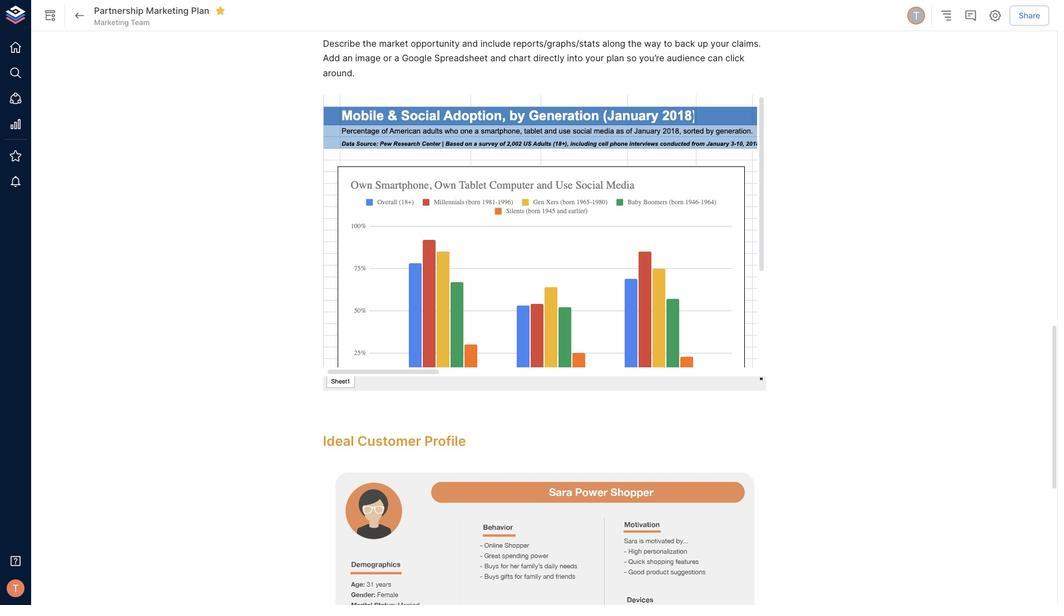 Task type: describe. For each thing, give the bounding box(es) containing it.
you're
[[640, 53, 665, 64]]

table of contents image
[[940, 9, 954, 22]]

opportunity
[[411, 38, 460, 49]]

describe
[[323, 38, 360, 49]]

0 horizontal spatial marketing
[[94, 18, 129, 27]]

0 horizontal spatial t
[[12, 582, 19, 594]]

google
[[402, 53, 432, 64]]

2 the from the left
[[628, 38, 642, 49]]

so
[[627, 53, 637, 64]]

marketing team
[[94, 18, 150, 27]]

way
[[645, 38, 662, 49]]

plan
[[191, 5, 209, 16]]

partnership marketing plan
[[94, 5, 209, 16]]

a
[[395, 53, 400, 64]]

along
[[603, 38, 626, 49]]

to
[[664, 38, 673, 49]]

1 the from the left
[[363, 38, 377, 49]]

ideal
[[323, 433, 354, 449]]

click
[[726, 53, 745, 64]]

can
[[708, 53, 723, 64]]

settings image
[[989, 9, 1003, 22]]

directly
[[533, 53, 565, 64]]

spreadsheet
[[435, 53, 488, 64]]

0 horizontal spatial your
[[586, 53, 604, 64]]

1 horizontal spatial your
[[711, 38, 730, 49]]

reports/graphs/stats
[[514, 38, 600, 49]]

an
[[343, 53, 353, 64]]



Task type: vqa. For each thing, say whether or not it's contained in the screenshot.
Template Gallery dialog
no



Task type: locate. For each thing, give the bounding box(es) containing it.
customer
[[358, 433, 421, 449]]

show wiki image
[[43, 9, 57, 22]]

share
[[1019, 10, 1041, 20]]

1 vertical spatial your
[[586, 53, 604, 64]]

0 horizontal spatial t button
[[3, 576, 28, 601]]

team
[[131, 18, 150, 27]]

into
[[567, 53, 583, 64]]

the
[[363, 38, 377, 49], [628, 38, 642, 49]]

1 vertical spatial marketing
[[94, 18, 129, 27]]

comments image
[[965, 9, 978, 22]]

0 vertical spatial marketing
[[146, 5, 189, 16]]

t
[[914, 9, 920, 22], [12, 582, 19, 594]]

1 horizontal spatial and
[[491, 53, 506, 64]]

your right into
[[586, 53, 604, 64]]

the up image at the left of the page
[[363, 38, 377, 49]]

market
[[379, 38, 408, 49]]

audience
[[667, 53, 706, 64]]

plan
[[607, 53, 625, 64]]

or
[[383, 53, 392, 64]]

chart
[[509, 53, 531, 64]]

profile
[[425, 433, 466, 449]]

go back image
[[73, 9, 86, 22]]

0 vertical spatial t
[[914, 9, 920, 22]]

1 horizontal spatial t button
[[906, 5, 927, 26]]

1 horizontal spatial the
[[628, 38, 642, 49]]

up
[[698, 38, 709, 49]]

the up so at the right
[[628, 38, 642, 49]]

remove favorite image
[[216, 6, 226, 16]]

and
[[462, 38, 478, 49], [491, 53, 506, 64]]

1 horizontal spatial t
[[914, 9, 920, 22]]

claims.
[[732, 38, 761, 49]]

and up spreadsheet
[[462, 38, 478, 49]]

around.
[[323, 67, 355, 78]]

1 vertical spatial t
[[12, 582, 19, 594]]

0 horizontal spatial and
[[462, 38, 478, 49]]

1 vertical spatial and
[[491, 53, 506, 64]]

include
[[481, 38, 511, 49]]

0 vertical spatial your
[[711, 38, 730, 49]]

your
[[711, 38, 730, 49], [586, 53, 604, 64]]

your up "can"
[[711, 38, 730, 49]]

add
[[323, 53, 340, 64]]

back
[[675, 38, 696, 49]]

ideal customer profile
[[323, 433, 466, 449]]

1 vertical spatial t button
[[3, 576, 28, 601]]

image
[[355, 53, 381, 64]]

and down include
[[491, 53, 506, 64]]

share button
[[1010, 5, 1050, 26]]

0 horizontal spatial the
[[363, 38, 377, 49]]

0 vertical spatial and
[[462, 38, 478, 49]]

marketing team link
[[94, 17, 150, 27]]

marketing down partnership
[[94, 18, 129, 27]]

partnership
[[94, 5, 144, 16]]

marketing up 'team'
[[146, 5, 189, 16]]

marketing
[[146, 5, 189, 16], [94, 18, 129, 27]]

t button
[[906, 5, 927, 26], [3, 576, 28, 601]]

1 horizontal spatial marketing
[[146, 5, 189, 16]]

describe the market opportunity and include reports/graphs/stats along the way to back up your claims. add an image or a google spreadsheet and chart directly into your plan so you're audience can click around.
[[323, 38, 764, 78]]

0 vertical spatial t button
[[906, 5, 927, 26]]



